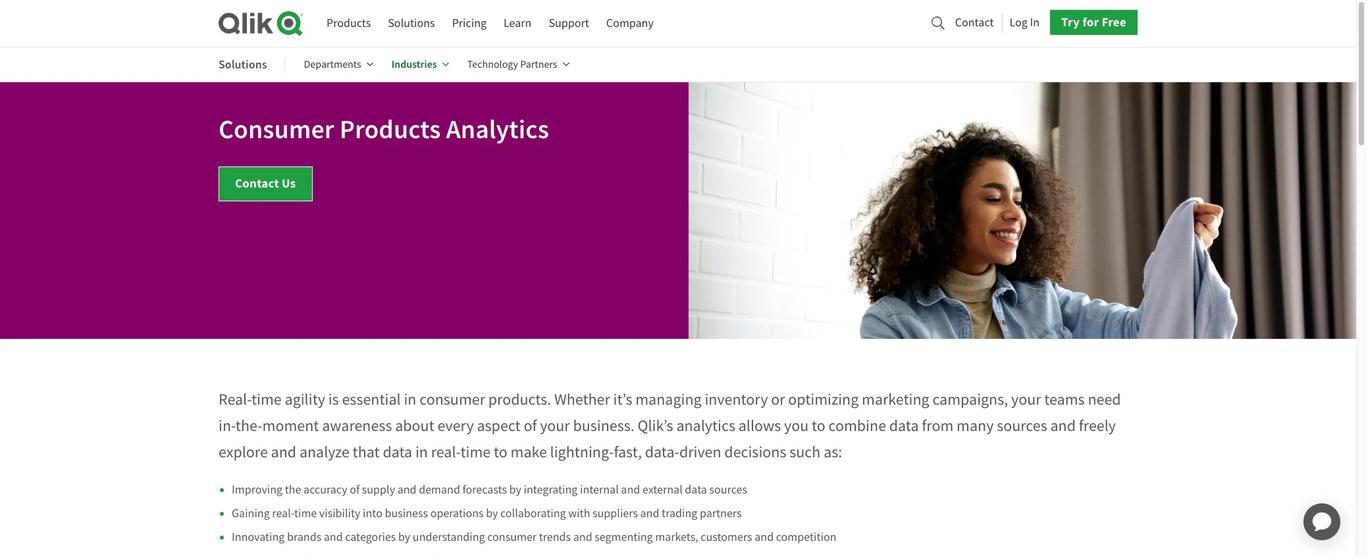 Task type: vqa. For each thing, say whether or not it's contained in the screenshot.
the Resources
no



Task type: locate. For each thing, give the bounding box(es) containing it.
1 horizontal spatial time
[[294, 506, 317, 522]]

supply
[[362, 483, 395, 498]]

0 horizontal spatial real-
[[272, 506, 294, 522]]

the
[[285, 483, 301, 498]]

decisions
[[725, 443, 787, 462]]

and down moment
[[271, 443, 296, 462]]

log in
[[1010, 15, 1040, 30]]

1 horizontal spatial solutions
[[388, 16, 435, 31]]

0 vertical spatial of
[[524, 416, 537, 436]]

application
[[1288, 488, 1356, 556]]

sources right many
[[997, 416, 1047, 436]]

in down about
[[415, 443, 428, 462]]

time
[[252, 390, 282, 410], [461, 443, 491, 462], [294, 506, 317, 522]]

2 vertical spatial data
[[685, 483, 707, 498]]

contact left log
[[955, 15, 994, 30]]

2 horizontal spatial data
[[889, 416, 919, 436]]

sources up the partners
[[710, 483, 747, 498]]

external
[[643, 483, 683, 498]]

sources
[[997, 416, 1047, 436], [710, 483, 747, 498]]

to
[[812, 416, 826, 436], [494, 443, 508, 462]]

and right customers
[[755, 530, 774, 545]]

1 vertical spatial data
[[383, 443, 412, 462]]

and up business
[[397, 483, 417, 498]]

by down improving the accuracy of supply and demand forecasts by integrating internal and external data sources
[[486, 506, 498, 522]]

improving the accuracy of supply and demand forecasts by integrating internal and external data sources
[[232, 483, 747, 498]]

products.
[[488, 390, 551, 410]]

by down business
[[398, 530, 410, 545]]

1 vertical spatial by
[[486, 506, 498, 522]]

make
[[511, 443, 547, 462]]

is
[[328, 390, 339, 410]]

time up brands
[[294, 506, 317, 522]]

pricing
[[452, 16, 487, 31]]

your left the teams on the right bottom of the page
[[1011, 390, 1041, 410]]

0 vertical spatial by
[[509, 483, 521, 498]]

understanding
[[413, 530, 485, 545]]

1 horizontal spatial data
[[685, 483, 707, 498]]

many
[[957, 416, 994, 436]]

by
[[509, 483, 521, 498], [486, 506, 498, 522], [398, 530, 410, 545]]

forecasts
[[463, 483, 507, 498]]

trends
[[539, 530, 571, 545]]

solutions inside menu bar
[[219, 56, 267, 72]]

0 horizontal spatial of
[[350, 483, 360, 498]]

0 vertical spatial in
[[404, 390, 416, 410]]

in
[[1030, 15, 1040, 30]]

try for free
[[1061, 14, 1127, 30]]

for
[[1083, 14, 1099, 30]]

0 vertical spatial products
[[327, 16, 371, 31]]

2 vertical spatial by
[[398, 530, 410, 545]]

of up make
[[524, 416, 537, 436]]

1 vertical spatial real-
[[272, 506, 294, 522]]

solutions
[[388, 16, 435, 31], [219, 56, 267, 72]]

data
[[889, 416, 919, 436], [383, 443, 412, 462], [685, 483, 707, 498]]

1 vertical spatial consumer
[[487, 530, 537, 545]]

1 vertical spatial sources
[[710, 483, 747, 498]]

0 horizontal spatial by
[[398, 530, 410, 545]]

of left supply
[[350, 483, 360, 498]]

0 vertical spatial data
[[889, 416, 919, 436]]

menu bar
[[327, 11, 654, 36]]

in up about
[[404, 390, 416, 410]]

the-
[[236, 416, 262, 436]]

1 horizontal spatial real-
[[431, 443, 461, 462]]

0 vertical spatial time
[[252, 390, 282, 410]]

moment
[[262, 416, 319, 436]]

learn link
[[504, 11, 532, 36]]

competition
[[776, 530, 837, 545]]

time down every
[[461, 443, 491, 462]]

0 horizontal spatial to
[[494, 443, 508, 462]]

solutions for solutions menu bar
[[219, 56, 267, 72]]

1 vertical spatial contact
[[235, 175, 279, 192]]

about
[[395, 416, 434, 436]]

awareness
[[322, 416, 392, 436]]

menu bar containing products
[[327, 11, 654, 36]]

brands
[[287, 530, 321, 545]]

2 horizontal spatial time
[[461, 443, 491, 462]]

combine
[[829, 416, 886, 436]]

every
[[438, 416, 474, 436]]

0 vertical spatial contact
[[955, 15, 994, 30]]

contact
[[955, 15, 994, 30], [235, 175, 279, 192]]

essential
[[342, 390, 401, 410]]

in
[[404, 390, 416, 410], [415, 443, 428, 462]]

0 horizontal spatial solutions
[[219, 56, 267, 72]]

1 horizontal spatial consumer
[[487, 530, 537, 545]]

that
[[353, 443, 380, 462]]

real-
[[219, 390, 252, 410]]

analyze
[[300, 443, 350, 462]]

1 vertical spatial time
[[461, 443, 491, 462]]

such
[[790, 443, 821, 462]]

solutions down go to the home page. image
[[219, 56, 267, 72]]

real- down every
[[431, 443, 461, 462]]

consumer up every
[[420, 390, 485, 410]]

1 horizontal spatial of
[[524, 416, 537, 436]]

trading
[[662, 506, 698, 522]]

1 vertical spatial to
[[494, 443, 508, 462]]

0 vertical spatial consumer
[[420, 390, 485, 410]]

log in link
[[1010, 12, 1040, 33]]

your up make
[[540, 416, 570, 436]]

customers
[[701, 530, 752, 545]]

0 horizontal spatial your
[[540, 416, 570, 436]]

0 vertical spatial real-
[[431, 443, 461, 462]]

1 vertical spatial solutions
[[219, 56, 267, 72]]

contact inside qlik main element
[[955, 15, 994, 30]]

and
[[1051, 416, 1076, 436], [271, 443, 296, 462], [397, 483, 417, 498], [621, 483, 640, 498], [640, 506, 659, 522], [324, 530, 343, 545], [573, 530, 592, 545], [755, 530, 774, 545]]

data up trading
[[685, 483, 707, 498]]

data down marketing
[[889, 416, 919, 436]]

data right "that"
[[383, 443, 412, 462]]

free
[[1102, 14, 1127, 30]]

and down visibility
[[324, 530, 343, 545]]

2 vertical spatial time
[[294, 506, 317, 522]]

products inside menu bar
[[327, 16, 371, 31]]

as:
[[824, 443, 842, 462]]

0 vertical spatial solutions
[[388, 16, 435, 31]]

technology partners link
[[467, 49, 569, 80]]

contact left the us
[[235, 175, 279, 192]]

solutions inside qlik main element
[[388, 16, 435, 31]]

0 vertical spatial sources
[[997, 416, 1047, 436]]

menu bar inside qlik main element
[[327, 11, 654, 36]]

1 vertical spatial in
[[415, 443, 428, 462]]

qlik's
[[638, 416, 673, 436]]

0 horizontal spatial time
[[252, 390, 282, 410]]

consumer down 'collaborating'
[[487, 530, 537, 545]]

us
[[282, 175, 296, 192]]

contact us link
[[219, 167, 312, 202]]

to right you
[[812, 416, 826, 436]]

technology partners
[[467, 58, 557, 71]]

by up 'collaborating'
[[509, 483, 521, 498]]

consumer inside real-time agility is essential in consumer products. whether it's managing inventory or optimizing marketing campaigns, your teams need in-the-moment awareness about every aspect of your business. qlik's analytics allows you to combine data from many sources and freely explore and analyze that data in real-time to make lightning-fast, data-driven decisions such as:
[[420, 390, 485, 410]]

or
[[771, 390, 785, 410]]

0 horizontal spatial consumer
[[420, 390, 485, 410]]

to down aspect
[[494, 443, 508, 462]]

inventory
[[705, 390, 768, 410]]

analytics
[[677, 416, 736, 436]]

solutions for solutions link
[[388, 16, 435, 31]]

aspect
[[477, 416, 521, 436]]

solutions up industries
[[388, 16, 435, 31]]

1 horizontal spatial contact
[[955, 15, 994, 30]]

0 horizontal spatial contact
[[235, 175, 279, 192]]

and down the teams on the right bottom of the page
[[1051, 416, 1076, 436]]

1 horizontal spatial to
[[812, 416, 826, 436]]

real-
[[431, 443, 461, 462], [272, 506, 294, 522]]

contact for contact
[[955, 15, 994, 30]]

1 horizontal spatial sources
[[997, 416, 1047, 436]]

fast,
[[614, 443, 642, 462]]

1 vertical spatial of
[[350, 483, 360, 498]]

improving
[[232, 483, 283, 498]]

real- down the at the left bottom of page
[[272, 506, 294, 522]]

time up the- on the left of page
[[252, 390, 282, 410]]

0 vertical spatial your
[[1011, 390, 1041, 410]]

solutions menu bar
[[219, 49, 588, 80]]



Task type: describe. For each thing, give the bounding box(es) containing it.
business
[[385, 506, 428, 522]]

gaining real-time visibility into business operations by collaborating with suppliers and trading partners
[[232, 506, 742, 522]]

it's
[[613, 390, 632, 410]]

support
[[549, 16, 589, 31]]

and down with at left
[[573, 530, 592, 545]]

markets,
[[655, 530, 698, 545]]

demand
[[419, 483, 460, 498]]

you
[[784, 416, 809, 436]]

partners
[[700, 506, 742, 522]]

departments link
[[304, 49, 373, 80]]

of inside real-time agility is essential in consumer products. whether it's managing inventory or optimizing marketing campaigns, your teams need in-the-moment awareness about every aspect of your business. qlik's analytics allows you to combine data from many sources and freely explore and analyze that data in real-time to make lightning-fast, data-driven decisions such as:
[[524, 416, 537, 436]]

try
[[1061, 14, 1080, 30]]

company link
[[606, 11, 654, 36]]

1 horizontal spatial your
[[1011, 390, 1041, 410]]

explore
[[219, 443, 268, 462]]

innovating
[[232, 530, 285, 545]]

lightning-
[[550, 443, 614, 462]]

log
[[1010, 15, 1028, 30]]

contact for contact us
[[235, 175, 279, 192]]

solutions link
[[388, 11, 435, 36]]

contact us
[[235, 175, 296, 192]]

qlik main element
[[327, 10, 1138, 36]]

internal
[[580, 483, 619, 498]]

collaborating
[[500, 506, 566, 522]]

industries
[[392, 57, 437, 71]]

driven
[[679, 443, 721, 462]]

consumer for products.
[[420, 390, 485, 410]]

into
[[363, 506, 383, 522]]

accuracy
[[304, 483, 347, 498]]

real- inside real-time agility is essential in consumer products. whether it's managing inventory or optimizing marketing campaigns, your teams need in-the-moment awareness about every aspect of your business. qlik's analytics allows you to combine data from many sources and freely explore and analyze that data in real-time to make lightning-fast, data-driven decisions such as:
[[431, 443, 461, 462]]

visibility
[[319, 506, 360, 522]]

2 horizontal spatial by
[[509, 483, 521, 498]]

1 vertical spatial your
[[540, 416, 570, 436]]

pricing link
[[452, 11, 487, 36]]

analytics
[[446, 112, 549, 147]]

consumer for trends
[[487, 530, 537, 545]]

managing
[[636, 390, 702, 410]]

0 vertical spatial to
[[812, 416, 826, 436]]

integrating
[[524, 483, 578, 498]]

partners
[[520, 58, 557, 71]]

allows
[[739, 416, 781, 436]]

technology
[[467, 58, 518, 71]]

innovating brands and categories by understanding consumer trends and segmenting markets, customers and competition
[[232, 530, 837, 545]]

0 horizontal spatial data
[[383, 443, 412, 462]]

and up the suppliers in the bottom of the page
[[621, 483, 640, 498]]

freely
[[1079, 416, 1116, 436]]

need
[[1088, 390, 1121, 410]]

data-
[[645, 443, 679, 462]]

suppliers
[[593, 506, 638, 522]]

1 vertical spatial products
[[340, 112, 441, 147]]

contact link
[[955, 12, 994, 33]]

go to the home page. image
[[219, 11, 303, 36]]

support link
[[549, 11, 589, 36]]

operations
[[430, 506, 484, 522]]

business.
[[573, 416, 635, 436]]

in-
[[219, 416, 236, 436]]

campaigns,
[[933, 390, 1008, 410]]

sources inside real-time agility is essential in consumer products. whether it's managing inventory or optimizing marketing campaigns, your teams need in-the-moment awareness about every aspect of your business. qlik's analytics allows you to combine data from many sources and freely explore and analyze that data in real-time to make lightning-fast, data-driven decisions such as:
[[997, 416, 1047, 436]]

consumer
[[219, 112, 334, 147]]

marketing
[[862, 390, 930, 410]]

with
[[568, 506, 590, 522]]

gaining
[[232, 506, 270, 522]]

products link
[[327, 11, 371, 36]]

from
[[922, 416, 954, 436]]

consumer products analytics
[[219, 112, 549, 147]]

1 horizontal spatial by
[[486, 506, 498, 522]]

teams
[[1045, 390, 1085, 410]]

segmenting
[[595, 530, 653, 545]]

whether
[[554, 390, 610, 410]]

categories
[[345, 530, 396, 545]]

company
[[606, 16, 654, 31]]

0 horizontal spatial sources
[[710, 483, 747, 498]]

agility
[[285, 390, 325, 410]]

try for free link
[[1050, 10, 1138, 35]]

learn
[[504, 16, 532, 31]]

and down external
[[640, 506, 659, 522]]

departments
[[304, 58, 361, 71]]

optimizing
[[788, 390, 859, 410]]

real-time agility is essential in consumer products. whether it's managing inventory or optimizing marketing campaigns, your teams need in-the-moment awareness about every aspect of your business. qlik's analytics allows you to combine data from many sources and freely explore and analyze that data in real-time to make lightning-fast, data-driven decisions such as:
[[219, 390, 1121, 462]]



